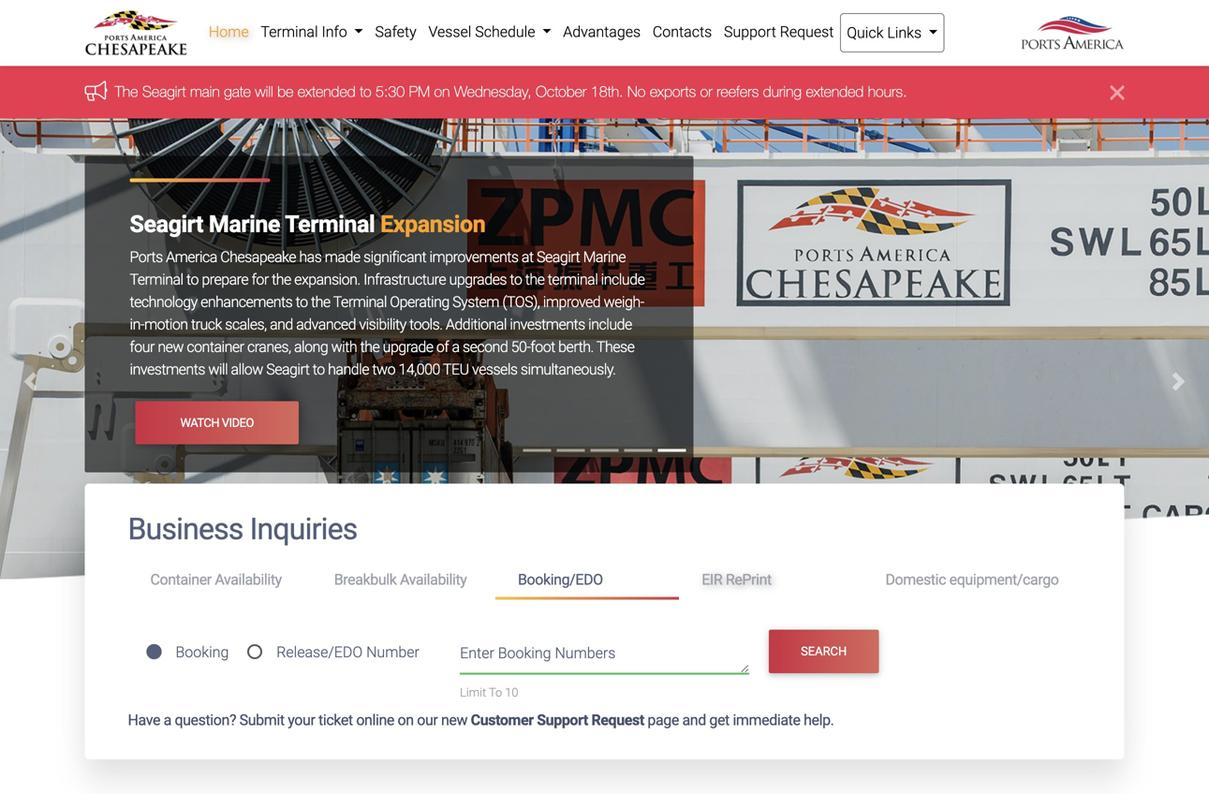 Task type: vqa. For each thing, say whether or not it's contained in the screenshot.
WORKING
no



Task type: locate. For each thing, give the bounding box(es) containing it.
2 extended from the left
[[806, 82, 864, 100]]

1 horizontal spatial extended
[[806, 82, 864, 100]]

1 horizontal spatial and
[[682, 712, 706, 729]]

container availability link
[[128, 563, 312, 597]]

availability for breakbulk availability
[[400, 571, 467, 589]]

customer
[[471, 712, 534, 729]]

home
[[209, 23, 249, 41]]

1 vertical spatial a
[[164, 712, 171, 729]]

extended right "be"
[[298, 82, 356, 100]]

extended
[[298, 82, 356, 100], [806, 82, 864, 100]]

online
[[356, 712, 394, 729]]

1 horizontal spatial investments
[[510, 316, 585, 333]]

1 vertical spatial request
[[592, 712, 644, 729]]

0 horizontal spatial new
[[158, 338, 184, 356]]

on
[[434, 82, 450, 100], [398, 712, 414, 729]]

domestic equipment/cargo link
[[863, 563, 1082, 597]]

enter
[[460, 644, 495, 662]]

request left quick
[[780, 23, 834, 41]]

eir reprint link
[[679, 563, 863, 597]]

1 horizontal spatial availability
[[400, 571, 467, 589]]

1 horizontal spatial request
[[780, 23, 834, 41]]

expansion image
[[0, 118, 1209, 640]]

main
[[190, 82, 220, 100]]

will left "be"
[[255, 82, 273, 100]]

request left page
[[592, 712, 644, 729]]

booking/edo link
[[496, 563, 679, 600]]

50-
[[511, 338, 531, 356]]

0 horizontal spatial extended
[[298, 82, 356, 100]]

search
[[801, 645, 847, 659]]

0 vertical spatial support
[[724, 23, 777, 41]]

support request link
[[718, 13, 840, 51]]

to
[[489, 686, 502, 700]]

terminal info link
[[255, 13, 369, 51]]

request
[[780, 23, 834, 41], [592, 712, 644, 729]]

marine up terminal
[[583, 248, 626, 266]]

infrastructure
[[364, 271, 446, 288]]

container
[[187, 338, 244, 356]]

0 vertical spatial request
[[780, 23, 834, 41]]

0 horizontal spatial marine
[[209, 211, 280, 238]]

be
[[277, 82, 294, 100]]

availability
[[215, 571, 282, 589], [400, 571, 467, 589]]

0 horizontal spatial a
[[164, 712, 171, 729]]

enhancements
[[201, 293, 293, 311]]

tools.
[[410, 316, 443, 333]]

search button
[[769, 630, 879, 673]]

support up reefers
[[724, 23, 777, 41]]

expansion.
[[294, 271, 360, 288]]

and up the cranes,
[[270, 316, 293, 333]]

0 horizontal spatial will
[[208, 361, 228, 378]]

support
[[724, 23, 777, 41], [537, 712, 588, 729]]

contacts
[[653, 23, 712, 41]]

handle
[[328, 361, 369, 378]]

and
[[270, 316, 293, 333], [682, 712, 706, 729]]

seagirt
[[142, 82, 186, 100], [130, 211, 203, 238], [537, 248, 580, 266], [266, 361, 310, 378]]

enter booking numbers
[[460, 644, 616, 662]]

a inside the ports america chesapeake has made significant improvements at seagirt marine terminal to                          prepare for the expansion. infrastructure upgrades to the terminal include technology                          enhancements to the terminal operating system (tos), improved weigh- in-motion truck scales,                          and advanced visibility tools. additional investments include four new container cranes,                          along with the upgrade of a second 50-foot berth. these investments will allow seagirt                          to handle two 14,000 teu vessels simultaneously.
[[452, 338, 460, 356]]

will inside the ports america chesapeake has made significant improvements at seagirt marine terminal to                          prepare for the expansion. infrastructure upgrades to the terminal include technology                          enhancements to the terminal operating system (tos), improved weigh- in-motion truck scales,                          and advanced visibility tools. additional investments include four new container cranes,                          along with the upgrade of a second 50-foot berth. these investments will allow seagirt                          to handle two 14,000 teu vessels simultaneously.
[[208, 361, 228, 378]]

1 horizontal spatial on
[[434, 82, 450, 100]]

will
[[255, 82, 273, 100], [208, 361, 228, 378]]

1 vertical spatial marine
[[583, 248, 626, 266]]

1 horizontal spatial booking
[[498, 644, 551, 662]]

booking up 10
[[498, 644, 551, 662]]

seagirt right "the"
[[142, 82, 186, 100]]

domestic equipment/cargo
[[886, 571, 1059, 589]]

on right pm at the top left
[[434, 82, 450, 100]]

0 horizontal spatial investments
[[130, 361, 205, 378]]

1 horizontal spatial will
[[255, 82, 273, 100]]

include up these
[[588, 316, 632, 333]]

new inside the ports america chesapeake has made significant improvements at seagirt marine terminal to                          prepare for the expansion. infrastructure upgrades to the terminal include technology                          enhancements to the terminal operating system (tos), improved weigh- in-motion truck scales,                          and advanced visibility tools. additional investments include four new container cranes,                          along with the upgrade of a second 50-foot berth. these investments will allow seagirt                          to handle two 14,000 teu vessels simultaneously.
[[158, 338, 184, 356]]

on left our
[[398, 712, 414, 729]]

release/edo
[[277, 643, 363, 661]]

investments down four
[[130, 361, 205, 378]]

1 vertical spatial investments
[[130, 361, 205, 378]]

improvements
[[430, 248, 519, 266]]

vessel schedule link
[[423, 13, 557, 51]]

to up (tos),
[[510, 271, 522, 288]]

ticket
[[319, 712, 353, 729]]

seagirt up ports
[[130, 211, 203, 238]]

a right have
[[164, 712, 171, 729]]

vessels
[[472, 361, 518, 378]]

terminal up made
[[285, 211, 375, 238]]

america
[[166, 248, 217, 266]]

1 vertical spatial support
[[537, 712, 588, 729]]

1 vertical spatial new
[[441, 712, 468, 729]]

container
[[150, 571, 212, 589]]

2 availability from the left
[[400, 571, 467, 589]]

breakbulk availability link
[[312, 563, 496, 597]]

0 horizontal spatial request
[[592, 712, 644, 729]]

domestic
[[886, 571, 946, 589]]

to
[[360, 82, 372, 100], [186, 271, 199, 288], [510, 271, 522, 288], [296, 293, 308, 311], [313, 361, 325, 378]]

(tos),
[[502, 293, 540, 311]]

1 vertical spatial on
[[398, 712, 414, 729]]

booking up question?
[[176, 643, 229, 661]]

four
[[130, 338, 155, 356]]

availability right breakbulk
[[400, 571, 467, 589]]

second
[[463, 338, 508, 356]]

to down america
[[186, 271, 199, 288]]

ports
[[130, 248, 163, 266]]

bullhorn image
[[85, 81, 115, 101]]

0 vertical spatial include
[[601, 271, 645, 288]]

seagirt up terminal
[[537, 248, 580, 266]]

1 horizontal spatial marine
[[583, 248, 626, 266]]

marine up chesapeake
[[209, 211, 280, 238]]

1 availability from the left
[[215, 571, 282, 589]]

upgrade
[[383, 338, 433, 356]]

safety
[[375, 23, 417, 41]]

0 vertical spatial new
[[158, 338, 184, 356]]

will down container
[[208, 361, 228, 378]]

availability for container availability
[[215, 571, 282, 589]]

will inside alert
[[255, 82, 273, 100]]

during
[[763, 82, 802, 100]]

number
[[366, 643, 420, 661]]

include up "weigh-"
[[601, 271, 645, 288]]

to left 5:30
[[360, 82, 372, 100]]

new down motion at top left
[[158, 338, 184, 356]]

to down along in the left of the page
[[313, 361, 325, 378]]

a right of
[[452, 338, 460, 356]]

new right our
[[441, 712, 468, 729]]

0 vertical spatial will
[[255, 82, 273, 100]]

contacts link
[[647, 13, 718, 51]]

availability down business inquiries
[[215, 571, 282, 589]]

investments
[[510, 316, 585, 333], [130, 361, 205, 378]]

the seagirt main gate will be extended to 5:30 pm on wednesday, october 18th.  no exports or reefers during extended hours. alert
[[0, 66, 1209, 118]]

these
[[597, 338, 635, 356]]

support request
[[724, 23, 834, 41]]

have a question? submit your ticket online on our new customer support request page and get immediate help.
[[128, 712, 834, 729]]

0 vertical spatial on
[[434, 82, 450, 100]]

terminal
[[261, 23, 318, 41], [285, 211, 375, 238], [130, 271, 183, 288], [333, 293, 387, 311]]

1 horizontal spatial a
[[452, 338, 460, 356]]

and inside the ports america chesapeake has made significant improvements at seagirt marine terminal to                          prepare for the expansion. infrastructure upgrades to the terminal include technology                          enhancements to the terminal operating system (tos), improved weigh- in-motion truck scales,                          and advanced visibility tools. additional investments include four new container cranes,                          along with the upgrade of a second 50-foot berth. these investments will allow seagirt                          to handle two 14,000 teu vessels simultaneously.
[[270, 316, 293, 333]]

extended right during
[[806, 82, 864, 100]]

0 vertical spatial a
[[452, 338, 460, 356]]

terminal
[[548, 271, 598, 288]]

business
[[128, 512, 243, 547]]

the
[[272, 271, 291, 288], [525, 271, 545, 288], [311, 293, 330, 311], [360, 338, 380, 356]]

0 horizontal spatial booking
[[176, 643, 229, 661]]

investments up the foot on the top left of the page
[[510, 316, 585, 333]]

1 vertical spatial will
[[208, 361, 228, 378]]

support right customer
[[537, 712, 588, 729]]

and left get
[[682, 712, 706, 729]]

the seagirt main gate will be extended to 5:30 pm on wednesday, october 18th.  no exports or reefers during extended hours. link
[[115, 82, 907, 100]]

0 horizontal spatial availability
[[215, 571, 282, 589]]

home link
[[203, 13, 255, 51]]

seagirt marine terminal expansion
[[130, 211, 486, 238]]

get
[[710, 712, 730, 729]]

along
[[294, 338, 328, 356]]

0 vertical spatial and
[[270, 316, 293, 333]]

upgrades
[[449, 271, 507, 288]]

0 horizontal spatial and
[[270, 316, 293, 333]]

advanced
[[296, 316, 356, 333]]

seagirt down the cranes,
[[266, 361, 310, 378]]

numbers
[[555, 644, 616, 662]]



Task type: describe. For each thing, give the bounding box(es) containing it.
teu
[[443, 361, 469, 378]]

limit
[[460, 686, 486, 700]]

additional
[[446, 316, 507, 333]]

terminal up visibility
[[333, 293, 387, 311]]

chesapeake
[[220, 248, 296, 266]]

1 vertical spatial include
[[588, 316, 632, 333]]

10
[[505, 686, 519, 700]]

visibility
[[359, 316, 406, 333]]

quick
[[847, 24, 884, 42]]

simultaneously.
[[521, 361, 616, 378]]

quick links
[[847, 24, 926, 42]]

breakbulk
[[334, 571, 397, 589]]

1 horizontal spatial support
[[724, 23, 777, 41]]

of
[[436, 338, 449, 356]]

eir
[[702, 571, 723, 589]]

expansion
[[380, 211, 486, 238]]

marine inside the ports america chesapeake has made significant improvements at seagirt marine terminal to                          prepare for the expansion. infrastructure upgrades to the terminal include technology                          enhancements to the terminal operating system (tos), improved weigh- in-motion truck scales,                          and advanced visibility tools. additional investments include four new container cranes,                          along with the upgrade of a second 50-foot berth. these investments will allow seagirt                          to handle two 14,000 teu vessels simultaneously.
[[583, 248, 626, 266]]

watch
[[180, 416, 219, 430]]

pm
[[409, 82, 430, 100]]

customer support request link
[[471, 712, 644, 729]]

container availability
[[150, 571, 282, 589]]

reprint
[[726, 571, 772, 589]]

weigh-
[[604, 293, 644, 311]]

significant
[[364, 248, 426, 266]]

no
[[628, 82, 646, 100]]

submit
[[240, 712, 285, 729]]

0 vertical spatial marine
[[209, 211, 280, 238]]

0 vertical spatial investments
[[510, 316, 585, 333]]

vessel
[[429, 23, 472, 41]]

0 horizontal spatial support
[[537, 712, 588, 729]]

booking/edo
[[518, 571, 603, 589]]

close image
[[1111, 81, 1125, 103]]

your
[[288, 712, 315, 729]]

to inside alert
[[360, 82, 372, 100]]

advantages
[[563, 23, 641, 41]]

limit to 10
[[460, 686, 519, 700]]

cranes,
[[247, 338, 291, 356]]

in-
[[130, 316, 144, 333]]

question?
[[175, 712, 236, 729]]

watch video link
[[135, 401, 299, 445]]

improved
[[543, 293, 601, 311]]

prepare
[[202, 271, 248, 288]]

eir reprint
[[702, 571, 772, 589]]

reefers
[[717, 82, 759, 100]]

made
[[325, 248, 360, 266]]

release/edo number
[[277, 643, 420, 661]]

on inside alert
[[434, 82, 450, 100]]

video
[[222, 416, 254, 430]]

breakbulk availability
[[334, 571, 467, 589]]

hours.
[[868, 82, 907, 100]]

terminal up the technology on the top left of page
[[130, 271, 183, 288]]

1 extended from the left
[[298, 82, 356, 100]]

links
[[888, 24, 922, 42]]

system
[[453, 293, 499, 311]]

terminal info
[[261, 23, 351, 41]]

wednesday,
[[454, 82, 532, 100]]

info
[[322, 23, 347, 41]]

have
[[128, 712, 160, 729]]

the up the advanced
[[311, 293, 330, 311]]

berth.
[[559, 338, 594, 356]]

to up the advanced
[[296, 293, 308, 311]]

0 horizontal spatial on
[[398, 712, 414, 729]]

exports
[[650, 82, 696, 100]]

our
[[417, 712, 438, 729]]

14,000
[[399, 361, 440, 378]]

1 horizontal spatial new
[[441, 712, 468, 729]]

the down at
[[525, 271, 545, 288]]

terminal left 'info'
[[261, 23, 318, 41]]

schedule
[[475, 23, 535, 41]]

foot
[[531, 338, 555, 356]]

safety link
[[369, 13, 423, 51]]

at
[[522, 248, 534, 266]]

Enter Booking Numbers text field
[[460, 642, 749, 674]]

truck
[[191, 316, 222, 333]]

equipment/cargo
[[950, 571, 1059, 589]]

advantages link
[[557, 13, 647, 51]]

for
[[252, 271, 269, 288]]

watch video
[[180, 416, 254, 430]]

seagirt inside alert
[[142, 82, 186, 100]]

1 vertical spatial and
[[682, 712, 706, 729]]

allow
[[231, 361, 263, 378]]

october
[[536, 82, 587, 100]]

the right 'for'
[[272, 271, 291, 288]]

immediate
[[733, 712, 801, 729]]

business inquiries
[[128, 512, 357, 547]]

page
[[648, 712, 679, 729]]

18th.
[[591, 82, 623, 100]]

has
[[299, 248, 322, 266]]

help.
[[804, 712, 834, 729]]

the right with
[[360, 338, 380, 356]]

quick links link
[[840, 13, 945, 52]]

scales,
[[225, 316, 267, 333]]

or
[[700, 82, 713, 100]]

inquiries
[[250, 512, 357, 547]]



